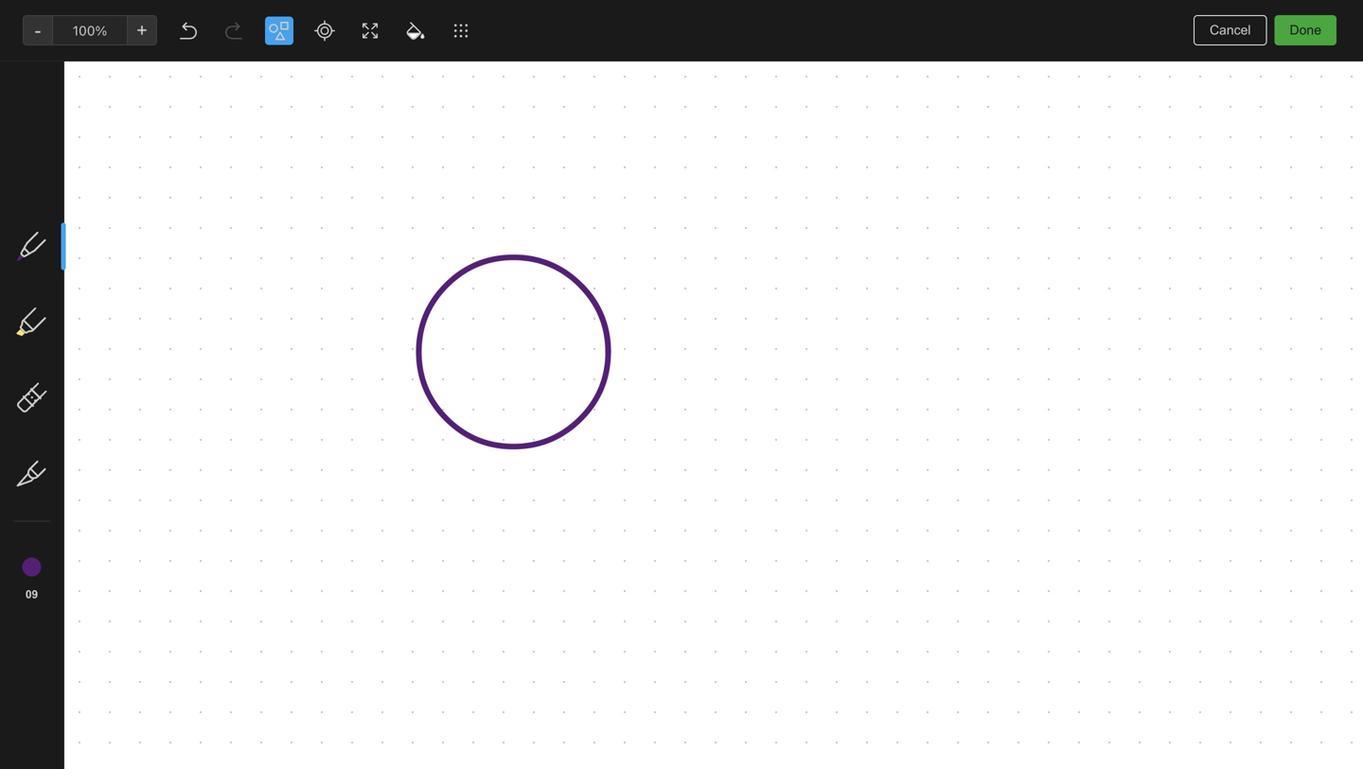 Task type: locate. For each thing, give the bounding box(es) containing it.
1 vertical spatial 5
[[282, 426, 289, 439]]

thumbnail image
[[242, 242, 399, 345], [411, 279, 567, 345], [242, 501, 399, 604]]

add tag image
[[632, 740, 654, 762]]

task up laptop
[[482, 122, 511, 137]]

2 morning from the top
[[426, 410, 476, 425]]

check
[[450, 160, 488, 175], [426, 177, 464, 192]]

notes up notes
[[268, 19, 320, 41]]

Note Editor text field
[[0, 0, 1364, 770]]

0 horizontal spatial dec 5
[[258, 426, 289, 439]]

task up emails at the top left
[[492, 160, 520, 175]]

1 vertical spatial on
[[490, 194, 505, 209]]

None search field
[[25, 55, 203, 89]]

2 vertical spatial dec
[[426, 578, 447, 591]]

organize
[[426, 393, 481, 408]]

thumbnail image for morning task open laptop - sign in - check task - check emails - start work - go on lunch - meeting - end of day
[[242, 242, 399, 345]]

5
[[250, 59, 258, 75], [282, 426, 289, 439], [450, 578, 457, 591]]

tree containing home
[[0, 149, 227, 666]]

0 horizontal spatial on
[[490, 194, 505, 209]]

meeting
[[426, 211, 475, 226]]

1 vertical spatial notes
[[42, 186, 78, 202]]

1 vertical spatial dec 5
[[426, 578, 457, 591]]

things
[[426, 372, 469, 387]]

home
[[42, 156, 78, 171]]

0 horizontal spatial 5
[[250, 59, 258, 75]]

open
[[426, 143, 459, 158]]

trash
[[42, 360, 75, 376]]

me
[[118, 319, 137, 334]]

notes for notes
[[268, 19, 320, 41]]

in
[[426, 160, 436, 175]]

morning task open laptop - sign in - check task - check emails - start work - go on lunch - meeting - end of day
[[426, 122, 551, 243]]

task
[[482, 122, 511, 137], [492, 160, 520, 175], [480, 410, 508, 425]]

share
[[1265, 15, 1302, 30]]

morning down organize
[[426, 410, 476, 425]]

dec 5
[[258, 426, 289, 439], [426, 578, 457, 591]]

morning
[[426, 122, 478, 137], [426, 410, 476, 425]]

0 vertical spatial dec 5
[[258, 426, 289, 439]]

1 vertical spatial dec
[[258, 426, 279, 439]]

on
[[675, 58, 690, 74], [490, 194, 505, 209]]

0 horizontal spatial dec
[[258, 426, 279, 439]]

- up the lunch
[[511, 177, 517, 192]]

on up end on the top of page
[[490, 194, 505, 209]]

last
[[603, 58, 629, 74]]

task down the files
[[480, 410, 508, 425]]

(
[[83, 187, 87, 201]]

all
[[1245, 744, 1260, 758]]

1 vertical spatial morning
[[426, 410, 476, 425]]

check up work
[[426, 177, 464, 192]]

- down sign
[[524, 160, 530, 175]]

morning up open
[[426, 122, 478, 137]]

shared
[[42, 319, 85, 334]]

notebooks
[[43, 258, 109, 274]]

check down laptop
[[450, 160, 488, 175]]

expand notebooks image
[[5, 259, 20, 274]]

saved
[[1315, 744, 1349, 758]]

notes left (
[[42, 186, 78, 202]]

0 vertical spatial morning
[[426, 122, 478, 137]]

1 morning from the top
[[426, 122, 478, 137]]

on inside note window element
[[675, 58, 690, 74]]

end
[[489, 211, 512, 226]]

5 notes
[[250, 59, 296, 75]]

upgrade image
[[73, 690, 96, 713]]

start
[[520, 177, 550, 192]]

-
[[504, 143, 511, 158], [440, 160, 446, 175], [524, 160, 530, 175], [511, 177, 517, 192], [459, 194, 465, 209], [545, 194, 551, 209], [479, 211, 485, 226], [516, 393, 522, 408]]

2 horizontal spatial 5
[[450, 578, 457, 591]]

1 horizontal spatial on
[[675, 58, 690, 74]]

1 vertical spatial task
[[492, 160, 520, 175]]

on right edited
[[675, 58, 690, 74]]

notes (
[[42, 186, 87, 202]]

2 horizontal spatial dec
[[694, 58, 718, 74]]

- right the files
[[516, 393, 522, 408]]

2 vertical spatial task
[[480, 410, 508, 425]]

edited
[[633, 58, 671, 74]]

note window element
[[0, 0, 1364, 770]]

0 horizontal spatial notes
[[42, 186, 78, 202]]

0 vertical spatial on
[[675, 58, 690, 74]]

1 horizontal spatial notes
[[268, 19, 320, 41]]

tasks
[[42, 217, 76, 232]]

0 vertical spatial notes
[[268, 19, 320, 41]]

tree
[[0, 149, 227, 666]]

notes
[[268, 19, 320, 41], [42, 186, 78, 202]]

dec
[[694, 58, 718, 74], [258, 426, 279, 439], [426, 578, 447, 591]]

to
[[472, 372, 485, 387]]

0 vertical spatial dec
[[694, 58, 718, 74]]

flower
[[258, 122, 300, 137]]

work
[[426, 194, 455, 209]]

go
[[469, 194, 486, 209]]

morning inside things to do organize files - morning task
[[426, 410, 476, 425]]



Task type: vqa. For each thing, say whether or not it's contained in the screenshot.
WITH
yes



Task type: describe. For each thing, give the bounding box(es) containing it.
emails
[[468, 177, 507, 192]]

new button
[[11, 99, 216, 134]]

all changes saved
[[1245, 744, 1349, 758]]

2023
[[743, 58, 775, 74]]

tags
[[43, 289, 71, 304]]

last edited on dec 14, 2023
[[603, 58, 775, 74]]

files
[[484, 393, 512, 408]]

0 vertical spatial task
[[482, 122, 511, 137]]

of
[[516, 211, 528, 226]]

14,
[[722, 58, 739, 74]]

- inside things to do organize files - morning task
[[516, 393, 522, 408]]

sharks!
[[258, 372, 306, 387]]

1 horizontal spatial dec 5
[[426, 578, 457, 591]]

tags button
[[0, 281, 226, 312]]

0 vertical spatial 5
[[250, 59, 258, 75]]

- left go
[[459, 194, 465, 209]]

day
[[426, 228, 448, 243]]

add a reminder image
[[599, 740, 622, 762]]

tasks button
[[0, 209, 226, 240]]

Search text field
[[25, 55, 203, 89]]

- left sign
[[504, 143, 511, 158]]

on inside morning task open laptop - sign in - check task - check emails - start work - go on lunch - meeting - end of day
[[490, 194, 505, 209]]

lunch
[[508, 194, 542, 209]]

notes for notes (
[[42, 186, 78, 202]]

- down go
[[479, 211, 485, 226]]

2 vertical spatial 5
[[450, 578, 457, 591]]

0 vertical spatial check
[[450, 160, 488, 175]]

sign
[[514, 143, 541, 158]]

shared with me
[[42, 319, 137, 334]]

yesterday
[[426, 263, 479, 277]]

morning inside morning task open laptop - sign in - check task - check emails - start work - go on lunch - meeting - end of day
[[426, 122, 478, 137]]

flower button
[[242, 106, 399, 345]]

settings image
[[193, 15, 216, 38]]

things to do organize files - morning task
[[426, 372, 522, 425]]

with
[[89, 319, 114, 334]]

thumbnail image for things to do organize files - morning task
[[242, 501, 399, 604]]

laptop
[[462, 143, 501, 158]]

notebooks link
[[0, 251, 226, 281]]

changes
[[1263, 744, 1312, 758]]

dec inside note window element
[[694, 58, 718, 74]]

home link
[[0, 149, 227, 179]]

1 horizontal spatial 5
[[282, 426, 289, 439]]

trash link
[[0, 353, 226, 384]]

do
[[489, 372, 505, 387]]

1 vertical spatial check
[[426, 177, 464, 192]]

only
[[1184, 15, 1210, 30]]

you
[[1213, 15, 1234, 30]]

- right in
[[440, 160, 446, 175]]

task inside things to do organize files - morning task
[[480, 410, 508, 425]]

1 horizontal spatial dec
[[426, 578, 447, 591]]

new
[[42, 108, 69, 124]]

notes
[[262, 59, 296, 75]]

only you
[[1184, 15, 1234, 30]]

share button
[[1249, 8, 1318, 38]]

- down "start"
[[545, 194, 551, 209]]

shared with me link
[[0, 312, 226, 342]]



